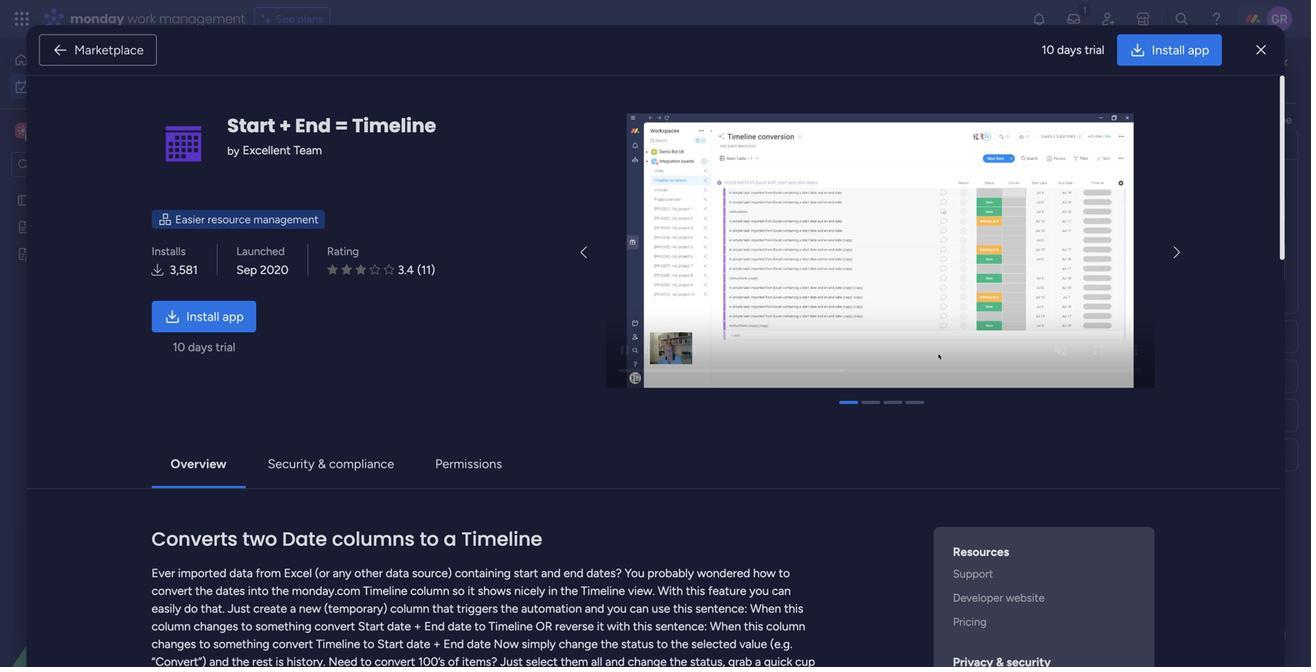 Task type: describe. For each thing, give the bounding box(es) containing it.
/ left the 2
[[314, 251, 321, 271]]

end
[[564, 567, 584, 581]]

status
[[621, 638, 654, 652]]

0 vertical spatial dates
[[300, 194, 341, 214]]

to down the triggers
[[475, 620, 486, 634]]

and left people at the right top of the page
[[1156, 113, 1174, 127]]

column up (e.g.
[[766, 620, 806, 634]]

convert up easily
[[152, 585, 192, 599]]

16
[[1109, 483, 1119, 495]]

0 horizontal spatial 10 days trial
[[173, 340, 235, 355]]

100's
[[418, 656, 445, 668]]

shows
[[478, 585, 511, 599]]

0 vertical spatial you
[[750, 585, 769, 599]]

1 vertical spatial just
[[500, 656, 523, 668]]

column down easily
[[152, 620, 191, 634]]

excellent
[[243, 144, 291, 158]]

security & compliance
[[268, 457, 394, 472]]

0 vertical spatial mar
[[1091, 284, 1109, 297]]

0 vertical spatial app
[[1188, 43, 1210, 58]]

1 management from the top
[[840, 285, 905, 298]]

1 vertical spatial sentence:
[[655, 620, 707, 634]]

items?
[[462, 656, 497, 668]]

1 star image from the left
[[327, 264, 338, 276]]

2 vertical spatial end
[[444, 638, 464, 652]]

0 vertical spatial sentence:
[[696, 602, 747, 616]]

0 horizontal spatial can
[[630, 602, 649, 616]]

this down with
[[673, 602, 693, 616]]

timeline down dates?
[[581, 585, 625, 599]]

monday marketplace image
[[1136, 11, 1151, 27]]

management for to-do
[[840, 313, 905, 326]]

work
[[275, 60, 338, 95]]

this up the status
[[633, 620, 652, 634]]

items inside without a date / 0 items
[[396, 625, 424, 638]]

1 vertical spatial mar
[[1091, 312, 1109, 325]]

resources
[[953, 546, 1009, 560]]

item for mar
[[282, 483, 305, 496]]

see
[[1275, 113, 1292, 127]]

2 data from the left
[[386, 567, 409, 581]]

none search field inside main content
[[299, 125, 443, 150]]

new item
[[239, 131, 287, 144]]

0 horizontal spatial date
[[282, 527, 327, 553]]

project management for to-do
[[801, 313, 905, 326]]

and up the reverse
[[585, 602, 605, 616]]

to inside main content
[[1262, 113, 1272, 127]]

2 vertical spatial +
[[433, 638, 441, 652]]

2 to-do from the top
[[678, 313, 706, 326]]

this right with
[[686, 585, 705, 599]]

marketplace button
[[39, 34, 157, 66]]

the left selected
[[671, 638, 689, 652]]

choose
[[1013, 113, 1051, 127]]

public board image
[[17, 220, 32, 235]]

we
[[1124, 174, 1138, 188]]

with
[[658, 585, 683, 599]]

to down into
[[241, 620, 252, 634]]

help image
[[1209, 11, 1225, 27]]

columns for and
[[1111, 113, 1153, 127]]

whose
[[1022, 174, 1056, 188]]

1 vertical spatial days
[[188, 340, 213, 355]]

see plans
[[276, 12, 323, 26]]

1 horizontal spatial when
[[750, 602, 781, 616]]

and right all
[[605, 656, 625, 668]]

timeline up need
[[316, 638, 360, 652]]

0 vertical spatial install
[[1152, 43, 1185, 58]]

later
[[266, 563, 301, 584]]

converts two date columns to a timeline
[[152, 527, 543, 553]]

easily
[[152, 602, 181, 616]]

dapulse x slim image
[[1257, 41, 1266, 60]]

robinson
[[1095, 255, 1145, 269]]

the left 'status,'
[[670, 656, 687, 668]]

search everything image
[[1174, 11, 1190, 27]]

the left the rest
[[232, 656, 249, 668]]

home
[[35, 53, 65, 67]]

home option
[[9, 47, 192, 73]]

/ left 1
[[342, 450, 349, 470]]

you
[[625, 567, 645, 581]]

security
[[268, 457, 315, 472]]

management for monday work management
[[159, 10, 245, 28]]

2 mar 8 from the top
[[1091, 312, 1118, 325]]

you'd
[[1214, 113, 1240, 127]]

0 vertical spatial people
[[1022, 138, 1056, 151]]

installs
[[152, 245, 186, 258]]

workspace image
[[17, 122, 28, 140]]

developer website
[[953, 592, 1045, 605]]

this up (e.g.
[[784, 602, 804, 616]]

next week / 1 item
[[266, 450, 382, 470]]

past
[[266, 194, 297, 214]]

/ left (or
[[305, 563, 312, 584]]

(temporary)
[[324, 602, 387, 616]]

all
[[591, 656, 602, 668]]

select product image
[[14, 11, 30, 27]]

now
[[494, 638, 519, 652]]

2020
[[260, 263, 288, 277]]

star image
[[341, 264, 352, 276]]

security & compliance button
[[255, 449, 407, 480]]

lottie animation image
[[0, 509, 201, 668]]

1 horizontal spatial install app
[[1152, 43, 1210, 58]]

1 vertical spatial 10
[[173, 340, 185, 355]]

public board image
[[17, 193, 32, 208]]

status column
[[1022, 370, 1095, 383]]

1 to-do from the top
[[678, 285, 706, 298]]

columns for to
[[332, 527, 415, 553]]

rest
[[252, 656, 273, 668]]

website
[[1006, 592, 1045, 605]]

value
[[740, 638, 767, 652]]

later / 0 items
[[266, 563, 353, 584]]

like
[[1243, 113, 1259, 127]]

of
[[448, 656, 459, 668]]

1 mar 8 from the top
[[1091, 284, 1118, 297]]

/ up the rating
[[345, 194, 352, 214]]

to do list button
[[1207, 65, 1288, 90]]

0 vertical spatial 10
[[1042, 43, 1055, 57]]

the down imported
[[195, 585, 213, 599]]

my work
[[233, 60, 338, 95]]

nicely
[[514, 585, 545, 599]]

management for mar 16
[[840, 484, 905, 497]]

plans
[[297, 12, 323, 26]]

0 horizontal spatial you
[[607, 602, 627, 616]]

dates?
[[587, 567, 622, 581]]

search image
[[424, 131, 437, 144]]

any
[[333, 567, 352, 581]]

2 vertical spatial start
[[377, 638, 404, 652]]

update feed image
[[1066, 11, 1082, 27]]

column
[[1057, 370, 1095, 383]]

convert up is
[[272, 638, 313, 652]]

selected
[[691, 638, 737, 652]]

monday.com
[[292, 585, 360, 599]]

into
[[248, 585, 269, 599]]

home link
[[9, 47, 192, 73]]

permissions button
[[423, 449, 515, 480]]

past dates /
[[266, 194, 356, 214]]

with
[[607, 620, 630, 634]]

1 to- from the top
[[678, 285, 693, 298]]

to
[[1236, 71, 1248, 84]]

new for mar 16
[[256, 483, 279, 496]]

to up source)
[[420, 527, 439, 553]]

need
[[329, 656, 358, 668]]

notifications image
[[1031, 11, 1047, 27]]

pricing
[[953, 616, 987, 629]]

0 vertical spatial install app button
[[1117, 34, 1222, 66]]

start + end = timeline by excellent team
[[227, 113, 436, 158]]

containing
[[455, 567, 511, 581]]

developer
[[953, 592, 1003, 605]]

star o image
[[384, 264, 395, 276]]

3 do from the top
[[693, 484, 706, 497]]

status,
[[690, 656, 726, 668]]

1 project management from the top
[[801, 285, 905, 298]]

wondered
[[697, 567, 750, 581]]

&
[[318, 457, 326, 472]]

0 horizontal spatial just
[[228, 602, 250, 616]]

project for mar 16 project management link
[[801, 484, 837, 497]]

create
[[253, 602, 287, 616]]

without
[[266, 620, 322, 640]]

greg
[[1065, 255, 1092, 269]]

boards
[[1022, 330, 1056, 344]]

main content containing past dates /
[[209, 38, 1311, 668]]

1 vertical spatial greg robinson image
[[1035, 250, 1059, 274]]

1 vertical spatial end
[[424, 620, 445, 634]]

column left that
[[390, 602, 430, 616]]

overview
[[171, 457, 227, 472]]

dates inside ever imported data from excel (or any other data source) containing start and end dates? you probably wondered how to convert the dates into the monday.com timeline column so it shows nicely in the timeline view. with this feature you can easily do that. just create a new (temporary) column that triggers the automation and you can use this sentence: when this column changes to something convert start date + end date to timeline or reverse it with this sentence: when this column changes to something convert timeline to start date + end date now simply change the status to the selected value (e.g. "convert") and the rest is history. need to convert 100's of items? just select them all and change the status, grab a quic
[[216, 585, 245, 599]]

the left boards,
[[1053, 113, 1070, 127]]

0 vertical spatial change
[[559, 638, 598, 652]]

project for to-do's project management link
[[801, 313, 837, 326]]

work
[[127, 10, 156, 28]]

/ down (temporary)
[[376, 620, 383, 640]]

0 vertical spatial something
[[255, 620, 312, 634]]

that
[[432, 602, 454, 616]]

0 vertical spatial changes
[[194, 620, 238, 634]]

the down shows
[[501, 602, 518, 616]]

(11)
[[417, 263, 435, 277]]

today
[[266, 251, 310, 271]]

ever
[[152, 567, 175, 581]]

a down value
[[755, 656, 761, 668]]



Task type: locate. For each thing, give the bounding box(es) containing it.
1 vertical spatial when
[[710, 620, 741, 634]]

the right 'in'
[[561, 585, 578, 599]]

1 horizontal spatial 0
[[387, 625, 394, 638]]

0 vertical spatial mar 8
[[1091, 284, 1118, 297]]

0 vertical spatial new
[[239, 131, 262, 144]]

project management for mar 16
[[801, 484, 905, 497]]

1 horizontal spatial change
[[628, 656, 667, 668]]

dates right the past
[[300, 194, 341, 214]]

a left "new" on the left
[[290, 602, 296, 616]]

compliance
[[329, 457, 394, 472]]

start
[[514, 567, 538, 581]]

easier resource management element
[[152, 210, 325, 229]]

0 horizontal spatial greg robinson image
[[1035, 250, 1059, 274]]

install app
[[1152, 43, 1210, 58], [186, 309, 244, 324]]

marketplace
[[74, 43, 144, 58]]

+
[[279, 113, 291, 139], [414, 620, 421, 634], [433, 638, 441, 652]]

install app button down the 3,581
[[152, 301, 256, 333]]

item inside next week / 1 item
[[360, 454, 382, 468]]

to right need
[[360, 656, 372, 668]]

people left greg
[[985, 251, 1019, 265]]

end
[[295, 113, 331, 139], [424, 620, 445, 634], [444, 638, 464, 652]]

see plans button
[[254, 7, 331, 31]]

data up into
[[229, 567, 253, 581]]

items inside today / 2 items
[[334, 256, 361, 269]]

project management link for to-do
[[799, 304, 945, 332]]

new item
[[256, 312, 305, 326], [256, 483, 305, 496]]

star image
[[327, 264, 338, 276], [355, 264, 366, 276]]

"convert")
[[152, 656, 206, 668]]

project management link for mar 16
[[799, 476, 945, 502]]

changes down that.
[[194, 620, 238, 634]]

0 horizontal spatial +
[[279, 113, 291, 139]]

do inside ever imported data from excel (or any other data source) containing start and end dates? you probably wondered how to convert the dates into the monday.com timeline column so it shows nicely in the timeline view. with this feature you can easily do that. just create a new (temporary) column that triggers the automation and you can use this sentence: when this column changes to something convert start date + end date to timeline or reverse it with this sentence: when this column changes to something convert timeline to start date + end date now simply change the status to the selected value (e.g. "convert") and the rest is history. need to convert 100's of items? just select them all and change the status, grab a quic
[[184, 602, 198, 616]]

1 vertical spatial app
[[223, 309, 244, 324]]

0 horizontal spatial item
[[265, 131, 287, 144]]

greg robinson
[[1065, 255, 1145, 269]]

data
[[229, 567, 253, 581], [386, 567, 409, 581]]

1 horizontal spatial 10 days trial
[[1042, 43, 1105, 57]]

this up value
[[744, 620, 763, 634]]

reverse
[[555, 620, 594, 634]]

2 project management link from the top
[[799, 304, 945, 332]]

2 8 from the top
[[1111, 312, 1118, 325]]

changes
[[194, 620, 238, 634], [152, 638, 196, 652]]

0 horizontal spatial it
[[468, 585, 475, 599]]

0 vertical spatial project management link
[[799, 277, 945, 304]]

you down how
[[750, 585, 769, 599]]

timeline down other
[[363, 585, 408, 599]]

star o image
[[370, 264, 381, 276]]

1 vertical spatial mar 8
[[1091, 312, 1118, 325]]

management right work on the top left
[[159, 10, 245, 28]]

columns up other
[[332, 527, 415, 553]]

management for easier resource management
[[254, 213, 319, 226]]

1 vertical spatial start
[[358, 620, 384, 634]]

date up later / 0 items
[[282, 527, 327, 553]]

items right the 2
[[334, 256, 361, 269]]

invite members image
[[1101, 11, 1117, 27]]

date inside main content
[[1093, 251, 1117, 265]]

3.4 (11)
[[398, 263, 435, 277]]

something
[[255, 620, 312, 634], [213, 638, 270, 652]]

option
[[0, 187, 201, 190]]

item left the team
[[265, 131, 287, 144]]

change up them
[[559, 638, 598, 652]]

1 horizontal spatial dates
[[300, 194, 341, 214]]

1 vertical spatial +
[[414, 620, 421, 634]]

1 vertical spatial can
[[630, 602, 649, 616]]

1 vertical spatial 0
[[387, 625, 394, 638]]

1 item from the top
[[282, 312, 305, 326]]

when down how
[[750, 602, 781, 616]]

0 horizontal spatial days
[[188, 340, 213, 355]]

the down with
[[601, 638, 618, 652]]

0 horizontal spatial install app button
[[152, 301, 256, 333]]

mar 16
[[1089, 483, 1119, 495]]

+ inside the start + end = timeline by excellent team
[[279, 113, 291, 139]]

see
[[276, 12, 295, 26]]

3 to- from the top
[[678, 484, 693, 497]]

1 vertical spatial install
[[186, 309, 219, 324]]

1 vertical spatial 8
[[1111, 312, 1118, 325]]

2 to- from the top
[[678, 313, 693, 326]]

1 horizontal spatial days
[[1057, 43, 1082, 57]]

star image left star o image
[[355, 264, 366, 276]]

project management
[[801, 285, 905, 298], [801, 313, 905, 326], [801, 484, 905, 497]]

1 vertical spatial something
[[213, 638, 270, 652]]

team
[[294, 144, 322, 158]]

people
[[1022, 138, 1056, 151], [985, 251, 1019, 265]]

3,581
[[170, 263, 198, 277]]

0 vertical spatial to-do
[[678, 285, 706, 298]]

new
[[239, 131, 262, 144], [256, 312, 279, 326], [256, 483, 279, 496]]

install down the 3,581
[[186, 309, 219, 324]]

0 vertical spatial columns
[[1111, 113, 1153, 127]]

the
[[1053, 113, 1070, 127], [195, 585, 213, 599], [272, 585, 289, 599], [561, 585, 578, 599], [501, 602, 518, 616], [601, 638, 618, 652], [671, 638, 689, 652], [232, 656, 249, 668], [670, 656, 687, 668]]

item inside button
[[265, 131, 287, 144]]

1 vertical spatial changes
[[152, 638, 196, 652]]

2 new item from the top
[[256, 483, 305, 496]]

list box
[[0, 184, 201, 481]]

to-do
[[678, 285, 706, 298], [678, 313, 706, 326], [678, 484, 706, 497]]

them
[[561, 656, 588, 668]]

3.4
[[398, 263, 414, 277]]

0 vertical spatial do
[[693, 285, 706, 298]]

items up "100's"
[[396, 625, 424, 638]]

1 horizontal spatial greg robinson image
[[1267, 6, 1292, 32]]

0 horizontal spatial when
[[710, 620, 741, 634]]

1 vertical spatial change
[[628, 656, 667, 668]]

1 8 from the top
[[1111, 284, 1118, 297]]

timeline up now
[[489, 620, 533, 634]]

do inside button
[[1251, 71, 1264, 84]]

data right other
[[386, 567, 409, 581]]

new inside button
[[239, 131, 262, 144]]

launched
[[236, 245, 285, 258]]

lottie animation element
[[0, 509, 201, 668]]

0 horizontal spatial dates
[[216, 585, 245, 599]]

2 vertical spatial project management
[[801, 484, 905, 497]]

0 horizontal spatial do
[[184, 602, 198, 616]]

2 star image from the left
[[355, 264, 366, 276]]

private board image
[[17, 247, 32, 262]]

something up the rest
[[213, 638, 270, 652]]

2 vertical spatial do
[[693, 484, 706, 497]]

1 new item from the top
[[256, 312, 305, 326]]

support
[[953, 568, 993, 581]]

easier
[[175, 213, 205, 226]]

column
[[410, 585, 450, 599], [390, 602, 430, 616], [152, 620, 191, 634], [766, 620, 806, 634]]

timeline up containing
[[462, 527, 543, 553]]

customize button
[[565, 125, 650, 150]]

2 do from the top
[[693, 313, 706, 326]]

from
[[256, 567, 281, 581]]

1 horizontal spatial management
[[254, 213, 319, 226]]

install app button
[[1117, 34, 1222, 66], [152, 301, 256, 333]]

column down source)
[[410, 585, 450, 599]]

items left should
[[1059, 174, 1086, 188]]

=
[[335, 113, 348, 139]]

items
[[1059, 174, 1086, 188], [334, 256, 361, 269], [326, 568, 353, 581], [396, 625, 424, 638]]

0 horizontal spatial star image
[[327, 264, 338, 276]]

0 vertical spatial +
[[279, 113, 291, 139]]

none text field inside main content
[[1022, 196, 1285, 223]]

use
[[652, 602, 670, 616]]

overview button
[[158, 449, 239, 480]]

excel
[[284, 567, 312, 581]]

install app down the 3,581
[[186, 309, 244, 324]]

0 vertical spatial when
[[750, 602, 781, 616]]

date inside main content
[[339, 620, 372, 640]]

3 project management link from the top
[[799, 476, 945, 502]]

a up source)
[[444, 527, 457, 553]]

0 vertical spatial 0
[[316, 568, 323, 581]]

0 vertical spatial to-
[[678, 285, 693, 298]]

install
[[1152, 43, 1185, 58], [186, 309, 219, 324]]

0 vertical spatial management
[[159, 10, 245, 28]]

so
[[452, 585, 465, 599]]

end inside the start + end = timeline by excellent team
[[295, 113, 331, 139]]

my
[[233, 60, 269, 95]]

1 vertical spatial you
[[607, 602, 627, 616]]

new up by
[[239, 131, 262, 144]]

app down search everything "image"
[[1188, 43, 1210, 58]]

and up 'in'
[[541, 567, 561, 581]]

monday
[[70, 10, 124, 28]]

1 horizontal spatial install
[[1152, 43, 1185, 58]]

management up launched
[[254, 213, 319, 226]]

mar
[[1091, 284, 1109, 297], [1091, 312, 1109, 325], [1089, 483, 1107, 495]]

1 horizontal spatial item
[[360, 454, 382, 468]]

monday work management
[[70, 10, 245, 28]]

marketplace arrow left image
[[581, 247, 587, 259]]

group
[[703, 251, 734, 265]]

1 horizontal spatial you
[[750, 585, 769, 599]]

sentence: down feature
[[696, 602, 747, 616]]

1 data from the left
[[229, 567, 253, 581]]

whose items should we show?
[[1022, 174, 1172, 188]]

items inside later / 0 items
[[326, 568, 353, 581]]

new down next
[[256, 483, 279, 496]]

can down how
[[772, 585, 791, 599]]

timeline inside the start + end = timeline by excellent team
[[352, 113, 436, 139]]

to down (temporary)
[[363, 638, 375, 652]]

project management link
[[799, 277, 945, 304], [799, 304, 945, 332], [799, 476, 945, 502]]

a down (temporary)
[[325, 620, 335, 640]]

how
[[753, 567, 776, 581]]

it right so
[[468, 585, 475, 599]]

choose the boards, columns and people you'd like to see
[[1013, 113, 1292, 127]]

0 vertical spatial can
[[772, 585, 791, 599]]

1 horizontal spatial just
[[500, 656, 523, 668]]

project for first project management link from the top of the page
[[801, 285, 837, 298]]

0 vertical spatial item
[[282, 312, 305, 326]]

can down view.
[[630, 602, 649, 616]]

item
[[282, 312, 305, 326], [282, 483, 305, 496]]

sep
[[236, 263, 257, 277]]

install app down search everything "image"
[[1152, 43, 1210, 58]]

list
[[1266, 71, 1281, 84]]

new item down 2020
[[256, 312, 305, 326]]

end down that
[[424, 620, 445, 634]]

install app button down search everything "image"
[[1117, 34, 1222, 66]]

app logo image
[[152, 114, 215, 177]]

0 down (temporary)
[[387, 625, 394, 638]]

rating
[[327, 245, 359, 258]]

greg robinson image
[[1267, 6, 1292, 32], [1035, 250, 1059, 274]]

2 vertical spatial to-
[[678, 484, 693, 497]]

2 vertical spatial mar
[[1089, 483, 1107, 495]]

0 vertical spatial new item
[[256, 312, 305, 326]]

/
[[345, 194, 352, 214], [314, 251, 321, 271], [342, 450, 349, 470], [305, 563, 312, 584], [376, 620, 383, 640]]

main content
[[209, 38, 1311, 668]]

10 down the 3,581
[[173, 340, 185, 355]]

new down 2020
[[256, 312, 279, 326]]

1 vertical spatial to-
[[678, 313, 693, 326]]

1 horizontal spatial columns
[[1111, 113, 1153, 127]]

1 vertical spatial people
[[985, 251, 1019, 265]]

0 vertical spatial 10 days trial
[[1042, 43, 1105, 57]]

automation
[[521, 602, 582, 616]]

date
[[387, 620, 411, 634], [448, 620, 472, 634], [339, 620, 372, 640], [407, 638, 430, 652], [467, 638, 491, 652]]

1 horizontal spatial can
[[772, 585, 791, 599]]

next
[[266, 450, 297, 470]]

end up the of at left bottom
[[444, 638, 464, 652]]

item for to-
[[282, 312, 305, 326]]

0 vertical spatial management
[[840, 285, 905, 298]]

new for to-do
[[256, 312, 279, 326]]

new item for mar 16
[[256, 483, 305, 496]]

board
[[858, 251, 887, 265]]

when up selected
[[710, 620, 741, 634]]

people down the choose
[[1022, 138, 1056, 151]]

1 vertical spatial management
[[840, 313, 905, 326]]

to right the status
[[657, 638, 668, 652]]

(or
[[315, 567, 330, 581]]

start inside the start + end = timeline by excellent team
[[227, 113, 275, 139]]

launched sep 2020
[[236, 245, 288, 277]]

0 vertical spatial item
[[265, 131, 287, 144]]

greg robinson image left greg
[[1035, 250, 1059, 274]]

star image left star image
[[327, 264, 338, 276]]

dates up that.
[[216, 585, 245, 599]]

0 horizontal spatial people
[[985, 251, 1019, 265]]

1 horizontal spatial people
[[1022, 138, 1056, 151]]

it left with
[[597, 620, 604, 634]]

permissions
[[435, 457, 502, 472]]

1 project management link from the top
[[799, 277, 945, 304]]

0 inside without a date / 0 items
[[387, 625, 394, 638]]

columns right boards,
[[1111, 113, 1153, 127]]

0 horizontal spatial data
[[229, 567, 253, 581]]

sentence: down use at bottom
[[655, 620, 707, 634]]

None search field
[[299, 125, 443, 150]]

the down "later"
[[272, 585, 289, 599]]

0 up 'monday.com'
[[316, 568, 323, 581]]

2 vertical spatial to-do
[[678, 484, 706, 497]]

2 management from the top
[[840, 313, 905, 326]]

3 project management from the top
[[801, 484, 905, 497]]

to up "convert")
[[199, 638, 210, 652]]

1 vertical spatial install app button
[[152, 301, 256, 333]]

0 horizontal spatial install app
[[186, 309, 244, 324]]

0 horizontal spatial 0
[[316, 568, 323, 581]]

1 do from the top
[[693, 285, 706, 298]]

stuck
[[1201, 482, 1229, 496]]

0 inside later / 0 items
[[316, 568, 323, 581]]

0 vertical spatial it
[[468, 585, 475, 599]]

app down sep
[[223, 309, 244, 324]]

just down now
[[500, 656, 523, 668]]

changes up "convert")
[[152, 638, 196, 652]]

this
[[686, 585, 705, 599], [673, 602, 693, 616], [784, 602, 804, 616], [633, 620, 652, 634], [744, 620, 763, 634]]

date right greg
[[1093, 251, 1117, 265]]

0 horizontal spatial app
[[223, 309, 244, 324]]

1 horizontal spatial trial
[[1085, 43, 1105, 57]]

0 vertical spatial install app
[[1152, 43, 1210, 58]]

today / 2 items
[[266, 251, 361, 271]]

and right "convert")
[[209, 656, 229, 668]]

new item down security in the left of the page
[[256, 483, 305, 496]]

greg robinson image up list on the right top of page
[[1267, 6, 1292, 32]]

1 vertical spatial install app
[[186, 309, 244, 324]]

timeline right '='
[[352, 113, 436, 139]]

end up the team
[[295, 113, 331, 139]]

1 horizontal spatial +
[[414, 620, 421, 634]]

1 horizontal spatial 10
[[1042, 43, 1055, 57]]

something down create
[[255, 620, 312, 634]]

install down search everything "image"
[[1152, 43, 1185, 58]]

1 vertical spatial trial
[[216, 340, 235, 355]]

2 project management from the top
[[801, 313, 905, 326]]

item down security in the left of the page
[[282, 483, 305, 496]]

1 horizontal spatial date
[[1093, 251, 1117, 265]]

new item for to-do
[[256, 312, 305, 326]]

1 horizontal spatial it
[[597, 620, 604, 634]]

that.
[[201, 602, 225, 616]]

customize
[[590, 131, 644, 144]]

0 horizontal spatial install
[[186, 309, 219, 324]]

resources support
[[953, 546, 1009, 581]]

columns inside main content
[[1111, 113, 1153, 127]]

item
[[265, 131, 287, 144], [360, 454, 382, 468]]

convert down (temporary)
[[315, 620, 355, 634]]

new item button
[[233, 125, 293, 150]]

convert left "100's"
[[375, 656, 415, 668]]

you up with
[[607, 602, 627, 616]]

0 vertical spatial start
[[227, 113, 275, 139]]

v2 download image
[[152, 262, 163, 279]]

workspace image
[[15, 122, 31, 140]]

0 vertical spatial end
[[295, 113, 331, 139]]

1 vertical spatial item
[[360, 454, 382, 468]]

0 vertical spatial trial
[[1085, 43, 1105, 57]]

two
[[243, 527, 277, 553]]

change down the status
[[628, 656, 667, 668]]

3 to-do from the top
[[678, 484, 706, 497]]

0 horizontal spatial change
[[559, 638, 598, 652]]

boards,
[[1072, 113, 1109, 127]]

1 vertical spatial project management link
[[799, 304, 945, 332]]

2 item from the top
[[282, 483, 305, 496]]

marketplace arrow right image
[[1174, 247, 1180, 259]]

and
[[1156, 113, 1174, 127], [541, 567, 561, 581], [585, 602, 605, 616], [209, 656, 229, 668], [605, 656, 625, 668]]

to right how
[[779, 567, 790, 581]]

item down 2020
[[282, 312, 305, 326]]

Filter dashboard by text search field
[[299, 125, 443, 150]]

do left that.
[[184, 602, 198, 616]]

easier resource management
[[175, 213, 319, 226]]

1 image
[[1078, 1, 1092, 19]]

3 management from the top
[[840, 484, 905, 497]]

None text field
[[1022, 196, 1285, 223]]

0 horizontal spatial management
[[159, 10, 245, 28]]

imported
[[178, 567, 227, 581]]



Task type: vqa. For each thing, say whether or not it's contained in the screenshot.
supercharges
no



